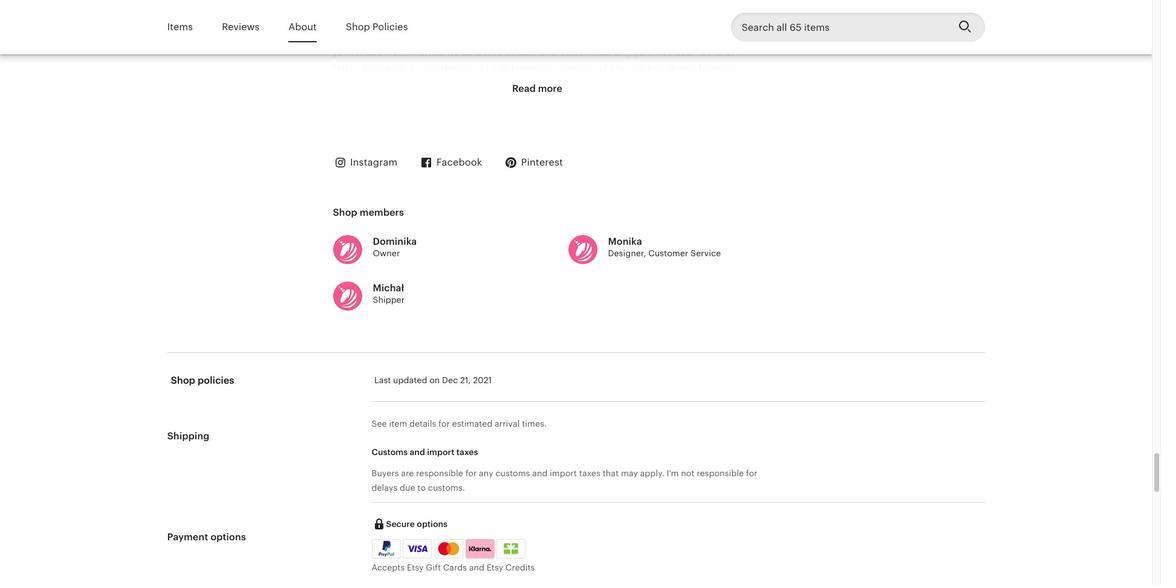 Task type: describe. For each thing, give the bounding box(es) containing it.
customs
[[372, 448, 408, 457]]

shop policies link
[[346, 13, 408, 41]]

payment options
[[167, 532, 246, 543]]

may
[[621, 469, 638, 479]]

policies
[[198, 375, 234, 387]]

items link
[[167, 13, 193, 41]]

options for payment options
[[211, 532, 246, 543]]

options for secure options
[[417, 520, 448, 529]]

service
[[691, 249, 721, 258]]

read
[[513, 83, 536, 94]]

due
[[400, 483, 415, 493]]

i'm
[[667, 469, 679, 479]]

shop policies
[[346, 21, 408, 33]]

to
[[418, 483, 426, 493]]

mastercard image
[[436, 542, 462, 557]]

credits
[[506, 563, 535, 573]]

policies
[[373, 21, 408, 33]]

about
[[289, 21, 317, 33]]

are
[[401, 469, 414, 479]]

dec
[[442, 376, 458, 385]]

items
[[167, 21, 193, 33]]

see item details for estimated arrival times.
[[372, 419, 547, 429]]

estimated
[[452, 419, 493, 429]]

michał
[[373, 283, 405, 294]]

apply.
[[641, 469, 665, 479]]

0 vertical spatial import
[[427, 448, 455, 457]]

2 etsy from the left
[[487, 563, 504, 573]]

21,
[[460, 376, 471, 385]]

2 responsible from the left
[[697, 469, 744, 479]]

1 etsy from the left
[[407, 563, 424, 573]]

dominika owner
[[373, 236, 417, 258]]

michał shipper
[[373, 283, 405, 305]]

shop for shop policies
[[346, 21, 370, 33]]

2021
[[473, 376, 492, 385]]

shop members
[[333, 207, 404, 218]]

reviews link
[[222, 13, 260, 41]]

1 responsible from the left
[[416, 469, 464, 479]]

shop for shop policies
[[171, 375, 195, 387]]

not
[[682, 469, 695, 479]]

paypal image
[[374, 542, 399, 557]]

for for any
[[466, 469, 477, 479]]

see
[[372, 419, 387, 429]]

giftcard image
[[501, 544, 522, 555]]

payment
[[167, 532, 208, 543]]

read more
[[513, 83, 563, 94]]

and inside buyers are responsible for any customs and import taxes that may apply. i'm not responsible for delays due to customs.
[[533, 469, 548, 479]]

times.
[[522, 419, 547, 429]]

monika designer, customer service
[[608, 236, 721, 258]]

on
[[430, 376, 440, 385]]

Search all 65 items text field
[[731, 13, 949, 42]]



Task type: vqa. For each thing, say whether or not it's contained in the screenshot.
can in the The Anyone Can Find Or View My Registry. My Registry Will Be Findable On Etsy And Partner Websites Such As The Knot
no



Task type: locate. For each thing, give the bounding box(es) containing it.
options right payment
[[211, 532, 246, 543]]

last updated on dec 21, 2021
[[375, 376, 492, 385]]

2 horizontal spatial for
[[747, 469, 758, 479]]

responsible
[[416, 469, 464, 479], [697, 469, 744, 479]]

accepts
[[372, 563, 405, 573]]

shop
[[346, 21, 370, 33], [333, 207, 358, 218], [171, 375, 195, 387]]

1 horizontal spatial for
[[466, 469, 477, 479]]

1 vertical spatial and
[[533, 469, 548, 479]]

and right customs
[[533, 469, 548, 479]]

facebook link
[[420, 156, 483, 170]]

buyers are responsible for any customs and import taxes that may apply. i'm not responsible for delays due to customs.
[[372, 469, 758, 493]]

shop policies
[[171, 375, 234, 387]]

and up are
[[410, 448, 425, 457]]

options
[[417, 520, 448, 529], [211, 532, 246, 543]]

instagram
[[350, 156, 398, 168]]

customs.
[[428, 483, 465, 493]]

0 horizontal spatial import
[[427, 448, 455, 457]]

2 vertical spatial shop
[[171, 375, 195, 387]]

etsy down klarna icon
[[487, 563, 504, 573]]

members
[[360, 207, 404, 218]]

0 vertical spatial and
[[410, 448, 425, 457]]

responsible right not
[[697, 469, 744, 479]]

klarna image
[[466, 540, 495, 559]]

instagram link
[[333, 156, 398, 170]]

customs
[[496, 469, 530, 479]]

0 horizontal spatial taxes
[[457, 448, 478, 457]]

etsy left gift
[[407, 563, 424, 573]]

import down details at bottom
[[427, 448, 455, 457]]

import
[[427, 448, 455, 457], [550, 469, 577, 479]]

monika
[[608, 236, 643, 247]]

1 horizontal spatial import
[[550, 469, 577, 479]]

import inside buyers are responsible for any customs and import taxes that may apply. i'm not responsible for delays due to customs.
[[550, 469, 577, 479]]

read more button
[[502, 74, 574, 103]]

2 horizontal spatial and
[[533, 469, 548, 479]]

reviews
[[222, 21, 260, 33]]

accepts etsy gift cards and etsy credits
[[372, 563, 535, 573]]

1 vertical spatial shop
[[333, 207, 358, 218]]

1 horizontal spatial etsy
[[487, 563, 504, 573]]

etsy
[[407, 563, 424, 573], [487, 563, 504, 573]]

1 horizontal spatial responsible
[[697, 469, 744, 479]]

import left that
[[550, 469, 577, 479]]

any
[[479, 469, 494, 479]]

designer,
[[608, 249, 647, 258]]

buyers
[[372, 469, 399, 479]]

and down klarna icon
[[470, 563, 485, 573]]

shop for shop members
[[333, 207, 358, 218]]

pinterest
[[522, 156, 563, 168]]

1 vertical spatial taxes
[[580, 469, 601, 479]]

delays
[[372, 483, 398, 493]]

last
[[375, 376, 391, 385]]

0 vertical spatial taxes
[[457, 448, 478, 457]]

1 vertical spatial import
[[550, 469, 577, 479]]

1 horizontal spatial taxes
[[580, 469, 601, 479]]

secure options
[[386, 520, 448, 529]]

shipping
[[167, 431, 210, 442]]

0 horizontal spatial responsible
[[416, 469, 464, 479]]

0 vertical spatial options
[[417, 520, 448, 529]]

details
[[410, 419, 437, 429]]

visa image
[[407, 544, 428, 555]]

item
[[389, 419, 407, 429]]

updated
[[393, 376, 428, 385]]

more
[[538, 83, 563, 94]]

cards
[[443, 563, 467, 573]]

about link
[[289, 13, 317, 41]]

shipper
[[373, 296, 405, 305]]

for for estimated
[[439, 419, 450, 429]]

0 horizontal spatial and
[[410, 448, 425, 457]]

responsible up customs.
[[416, 469, 464, 479]]

that
[[603, 469, 619, 479]]

0 horizontal spatial for
[[439, 419, 450, 429]]

0 horizontal spatial options
[[211, 532, 246, 543]]

1 horizontal spatial and
[[470, 563, 485, 573]]

0 vertical spatial shop
[[346, 21, 370, 33]]

facebook
[[437, 156, 483, 168]]

0 horizontal spatial etsy
[[407, 563, 424, 573]]

options up visa image
[[417, 520, 448, 529]]

dominika
[[373, 236, 417, 247]]

2 vertical spatial and
[[470, 563, 485, 573]]

taxes down estimated
[[457, 448, 478, 457]]

customs and import taxes
[[372, 448, 478, 457]]

secure
[[386, 520, 415, 529]]

for
[[439, 419, 450, 429], [466, 469, 477, 479], [747, 469, 758, 479]]

1 vertical spatial options
[[211, 532, 246, 543]]

owner
[[373, 249, 400, 258]]

taxes inside buyers are responsible for any customs and import taxes that may apply. i'm not responsible for delays due to customs.
[[580, 469, 601, 479]]

arrival
[[495, 419, 520, 429]]

customer
[[649, 249, 689, 258]]

pinterest link
[[504, 156, 563, 170]]

gift
[[426, 563, 441, 573]]

taxes
[[457, 448, 478, 457], [580, 469, 601, 479]]

and
[[410, 448, 425, 457], [533, 469, 548, 479], [470, 563, 485, 573]]

1 horizontal spatial options
[[417, 520, 448, 529]]

taxes left that
[[580, 469, 601, 479]]



